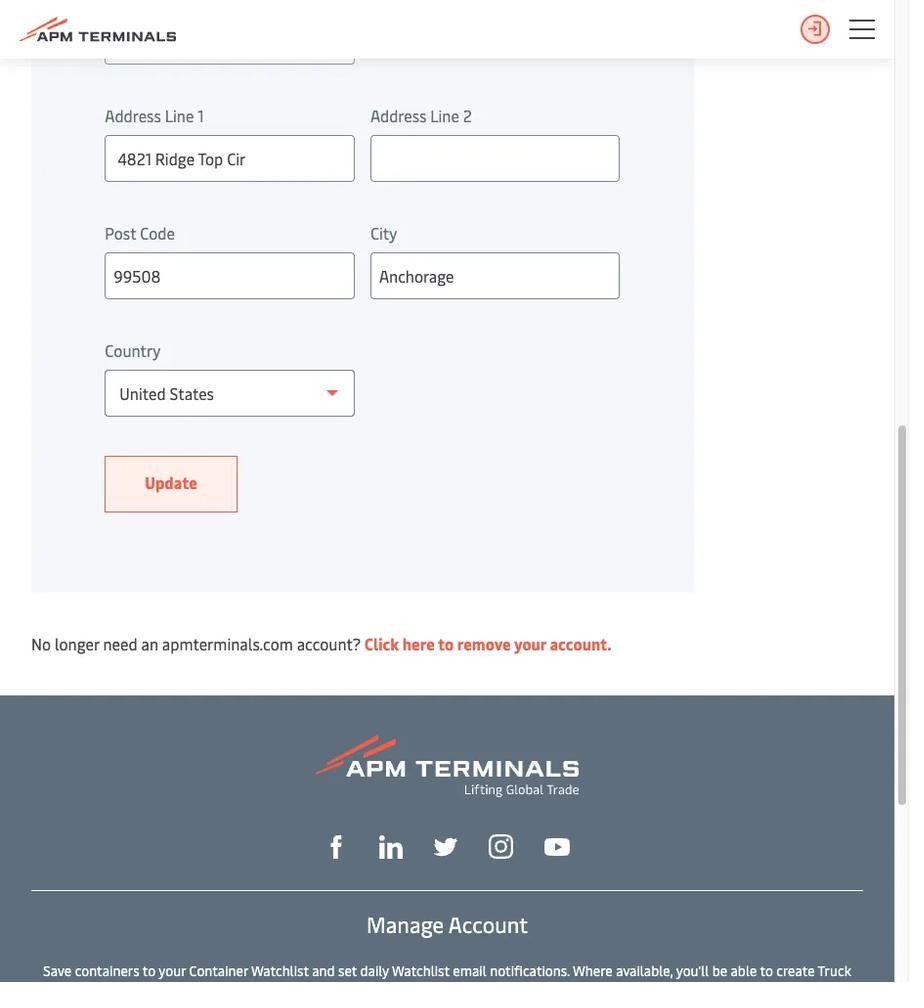 Task type: vqa. For each thing, say whether or not it's contained in the screenshot.
first Watchlist from left
yes



Task type: describe. For each thing, give the bounding box(es) containing it.
you'll
[[677, 962, 710, 980]]

code
[[140, 222, 175, 244]]

apmt footer logo image
[[316, 735, 579, 797]]

Post Code text field
[[105, 252, 355, 299]]

1
[[198, 105, 204, 126]]

post code
[[105, 222, 175, 244]]

manage account
[[367, 910, 528, 939]]

you tube link
[[545, 833, 570, 858]]

account.
[[550, 633, 612, 655]]

save
[[43, 962, 72, 980]]

account?
[[297, 633, 361, 655]]

1 horizontal spatial your
[[514, 633, 547, 655]]

where
[[573, 962, 613, 980]]

remove
[[458, 633, 511, 655]]

address line 2
[[371, 105, 472, 126]]

instagram image
[[489, 834, 514, 859]]

country
[[105, 339, 161, 361]]

line for 1
[[165, 105, 194, 126]]

email
[[453, 962, 487, 980]]

need
[[103, 633, 138, 655]]

Please Select text field
[[105, 370, 355, 417]]

daily
[[361, 962, 389, 980]]

notifications.
[[490, 962, 570, 980]]

containers
[[75, 962, 140, 980]]

and
[[312, 962, 335, 980]]

linkedin__x28_alt_x29__3_ link
[[380, 833, 403, 859]]

no
[[31, 633, 51, 655]]

youtube image
[[545, 839, 570, 856]]

line for 2
[[431, 105, 460, 126]]

set
[[338, 962, 357, 980]]

longer
[[55, 633, 99, 655]]

city
[[371, 222, 397, 244]]

2 horizontal spatial to
[[761, 962, 774, 980]]

shape link
[[325, 833, 348, 859]]

address line 1
[[105, 105, 204, 126]]

able
[[731, 962, 758, 980]]

here
[[403, 633, 435, 655]]

2 watchlist from the left
[[392, 962, 450, 980]]



Task type: locate. For each thing, give the bounding box(es) containing it.
instagram link
[[489, 833, 514, 859]]

your inside save containers to your container watchlist and set daily watchlist email notifications. where available, you'll be able to create truck
[[159, 962, 186, 980]]

to right able
[[761, 962, 774, 980]]

available,
[[616, 962, 674, 980]]

1 horizontal spatial address
[[371, 105, 427, 126]]

post
[[105, 222, 136, 244]]

City text field
[[371, 252, 621, 299]]

an
[[141, 633, 158, 655]]

0 horizontal spatial to
[[143, 962, 156, 980]]

address left 2
[[371, 105, 427, 126]]

1 watchlist from the left
[[251, 962, 309, 980]]

no longer need an apmterminals.com account? click here to remove your account.
[[31, 633, 612, 655]]

line
[[165, 105, 194, 126], [431, 105, 460, 126]]

create
[[777, 962, 816, 980]]

click
[[365, 633, 399, 655]]

facebook image
[[325, 835, 348, 859]]

your left container
[[159, 962, 186, 980]]

2
[[464, 105, 472, 126]]

line left 1
[[165, 105, 194, 126]]

Address Line 1 text field
[[105, 135, 355, 182]]

0 horizontal spatial address
[[105, 105, 161, 126]]

fill 44 link
[[434, 833, 458, 859]]

0 horizontal spatial your
[[159, 962, 186, 980]]

account
[[449, 910, 528, 939]]

watchlist
[[251, 962, 309, 980], [392, 962, 450, 980]]

line left 2
[[431, 105, 460, 126]]

watchlist right daily
[[392, 962, 450, 980]]

watchlist left and at left bottom
[[251, 962, 309, 980]]

container
[[189, 962, 248, 980]]

click here to remove your account. link
[[365, 633, 612, 655]]

your right remove
[[514, 633, 547, 655]]

Address Line 2 text field
[[371, 135, 621, 182]]

0 horizontal spatial line
[[165, 105, 194, 126]]

truck
[[818, 962, 852, 980]]

apmterminals.com
[[162, 633, 293, 655]]

to right containers
[[143, 962, 156, 980]]

1 horizontal spatial to
[[438, 633, 454, 655]]

to right here
[[438, 633, 454, 655]]

address left 1
[[105, 105, 161, 126]]

address for address line 2
[[371, 105, 427, 126]]

1 vertical spatial your
[[159, 962, 186, 980]]

1 horizontal spatial watchlist
[[392, 962, 450, 980]]

1 address from the left
[[105, 105, 161, 126]]

address for address line 1
[[105, 105, 161, 126]]

be
[[713, 962, 728, 980]]

2 line from the left
[[431, 105, 460, 126]]

your
[[514, 633, 547, 655], [159, 962, 186, 980]]

address
[[105, 105, 161, 126], [371, 105, 427, 126]]

linkedin image
[[380, 835, 403, 859]]

1 horizontal spatial line
[[431, 105, 460, 126]]

to
[[438, 633, 454, 655], [143, 962, 156, 980], [761, 962, 774, 980]]

twitter image
[[434, 835, 458, 859]]

manage
[[367, 910, 444, 939]]

0 vertical spatial your
[[514, 633, 547, 655]]

0 horizontal spatial watchlist
[[251, 962, 309, 980]]

update button
[[105, 456, 238, 513]]

1 line from the left
[[165, 105, 194, 126]]

2 address from the left
[[371, 105, 427, 126]]

update
[[145, 472, 197, 493]]

save containers to your container watchlist and set daily watchlist email notifications. where available, you'll be able to create truck
[[43, 962, 852, 982]]



